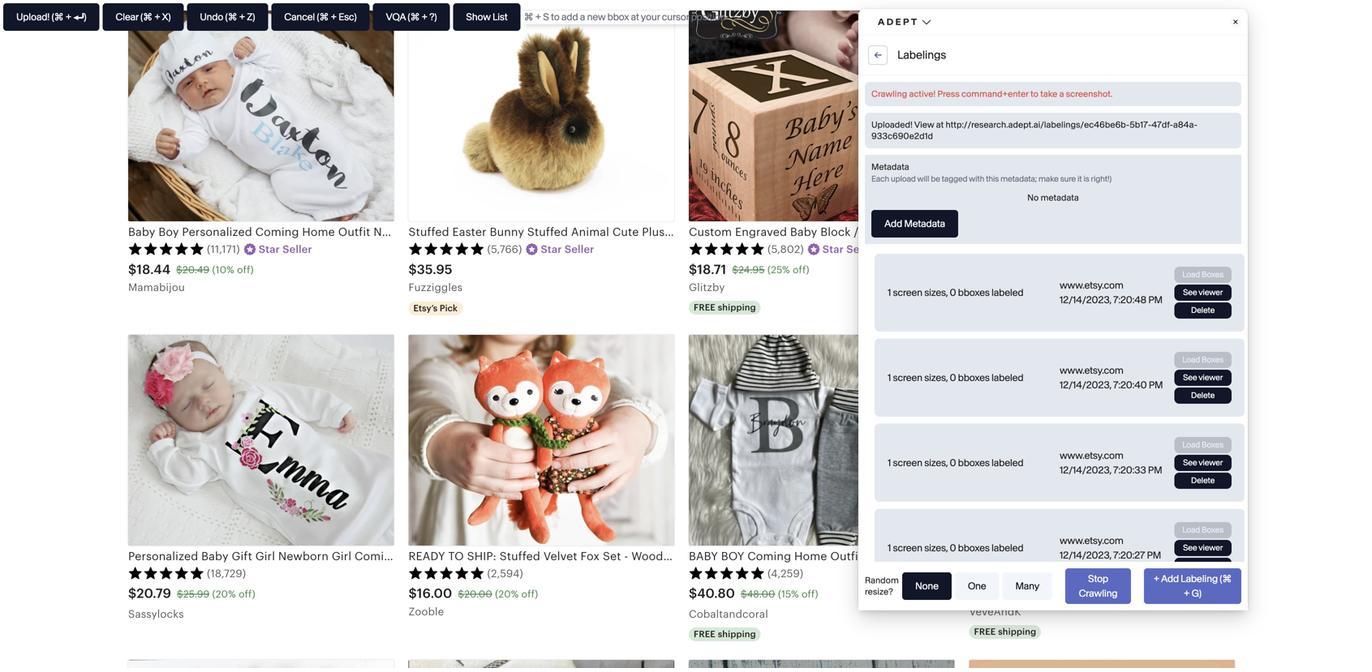 Task type: vqa. For each thing, say whether or not it's contained in the screenshot.
right and
no



Task type: describe. For each thing, give the bounding box(es) containing it.
16.00
[[417, 587, 452, 602]]

5 out of 5 stars image for (1,754)
[[969, 567, 1046, 580]]

(5,766)
[[487, 244, 522, 256]]

40.80
[[697, 587, 735, 602]]

(18,729)
[[207, 568, 246, 580]]

seller for (5,766)
[[565, 244, 594, 256]]

$ 35.95 fuzziggles
[[409, 262, 463, 294]]

free down cobaltandcoral at the bottom
[[694, 630, 716, 640]]

custom onesie - your text here shirt - baby onesies custom - coming home outfit -  create your own - baby shower gift - custom body suit image
[[128, 661, 394, 669]]

stuffed easter bunny stuffed animal cute plush toy bunny kawaii plushie cinnamon brown bunny rabbit fuzzy toy in three sizes image
[[409, 11, 674, 222]]

star seller for (5,802)
[[823, 244, 876, 256]]

baby boy coming home outfit/baby boy/baby shower gift/newborn boy coming home outfit/baby boy clothes/baby hat/baby gift/woodland/new mom image
[[689, 335, 955, 546]]

baby girl month milestone blanket- blossom, girl, personalized baby blanket, track growth and age, new mom baby shower gift image
[[969, 11, 1235, 222]]

baby boy personalized coming home outfit newborn personalized baby clothes baby gown baby shower gift newborn boy take home clothing image
[[128, 11, 394, 222]]

nora--newborn pearl & mohair headband--newborn tieback--newborn-child tieback--newborn photography prop--newborn headband image
[[969, 661, 1235, 669]]

fuzziggles
[[409, 281, 463, 294]]

seller for (11,171)
[[283, 244, 312, 256]]

custom engraved baby block / newborn gift / baby gift / wooden block / woodland nursery / personalized baby gift / custom baby block image
[[689, 11, 955, 222]]

shipping for 18.71
[[718, 303, 756, 313]]

personalized baby gift girl newborn girl coming home outfit personalized baby girl clothes  baby clothes infant gown baby outfit image
[[128, 335, 394, 546]]

free shipping for 44.95
[[974, 627, 1036, 637]]

(1,754)
[[1048, 568, 1081, 580]]

cobaltandcoral
[[689, 608, 768, 621]]

free for 18.71
[[694, 303, 716, 313]]

star for (11,171)
[[259, 244, 280, 256]]

etsy's
[[413, 304, 438, 314]]

off) for 20.79
[[239, 589, 255, 600]]

pick
[[440, 304, 458, 314]]

personalized baby blanket - custom baby name blanket - newborn blanket - monogrammed baby blanket - baby blanket for boys - newborn boy gift image
[[969, 335, 1235, 546]]

(10%
[[212, 265, 234, 275]]

star seller for (14,920)
[[1108, 244, 1162, 256]]

5 out of 5 stars image for (18,729)
[[128, 567, 204, 580]]

5 out of 5 stars image for (14,920)
[[969, 242, 1046, 255]]

18.71
[[697, 262, 727, 277]]

(20% for 16.00
[[495, 589, 519, 600]]

free shipping down cobaltandcoral at the bottom
[[694, 630, 756, 640]]

seller for (5,802)
[[847, 244, 876, 256]]

baby bloomers monogrammed baby girl bloomer, quick ship,  diaper cover with monogram, newborn bloomers, personalized baby bloomers image
[[689, 661, 955, 669]]

35.95
[[417, 262, 453, 277]]

mamabijou
[[128, 281, 185, 294]]

star seller for (5,766)
[[541, 244, 594, 256]]

$ 18.71 $ 24.95 (25% off) glitzby
[[689, 262, 810, 294]]

5 out of 5 stars image for (5,766)
[[409, 242, 485, 255]]

ready to ship: stuffed velvet fox set - woodland stuffed animal set of two - stuffies - easter basket image
[[409, 335, 674, 546]]

star for (14,920)
[[1108, 244, 1129, 256]]

zooble
[[409, 606, 444, 618]]

(20% for 20.79
[[212, 589, 236, 600]]

glitzby
[[689, 281, 725, 294]]

(25%
[[768, 265, 790, 275]]

monogrammed hooded towel for babies and toddlers, baby gift, baby shower image
[[409, 661, 674, 669]]



Task type: locate. For each thing, give the bounding box(es) containing it.
1 (20% from the left
[[212, 589, 236, 600]]

$
[[128, 262, 137, 277], [409, 262, 417, 277], [689, 262, 697, 277], [176, 265, 183, 275], [732, 265, 739, 275], [128, 587, 137, 602], [409, 587, 417, 602], [689, 587, 697, 602], [969, 587, 978, 602], [177, 589, 183, 600], [458, 589, 464, 600], [741, 589, 747, 600]]

seller right (5,802)
[[847, 244, 876, 256]]

5 out of 5 stars image up pipsyshop
[[969, 242, 1046, 255]]

1 seller from the left
[[283, 244, 312, 256]]

sassylocks
[[128, 608, 184, 621]]

(20%
[[212, 589, 236, 600], [495, 589, 519, 600]]

(5,802)
[[768, 244, 804, 256]]

(11,171)
[[207, 244, 240, 256]]

20.79
[[137, 587, 171, 602]]

3 star seller from the left
[[823, 244, 876, 256]]

off) inside $ 40.80 $ 48.00 (15% off)
[[802, 589, 818, 600]]

star
[[259, 244, 280, 256], [541, 244, 562, 256], [823, 244, 844, 256], [1108, 244, 1129, 256]]

$ 18.44 $ 20.49 (10% off) mamabijou
[[128, 262, 254, 294]]

5 out of 5 stars image for (4,259)
[[689, 567, 765, 580]]

(14,920)
[[1048, 244, 1089, 256]]

off) right (10%
[[237, 265, 254, 275]]

$ inside the $ 20.79 $ 25.99 (20% off)
[[177, 589, 183, 600]]

1 star from the left
[[259, 244, 280, 256]]

5 out of 5 stars image up 44.95
[[969, 567, 1046, 580]]

20.00
[[464, 589, 492, 600]]

$ inside $ 40.80 $ 48.00 (15% off)
[[741, 589, 747, 600]]

2 star from the left
[[541, 244, 562, 256]]

star for (5,802)
[[823, 244, 844, 256]]

off) inside $ 16.00 $ 20.00 (20% off) zooble
[[522, 589, 538, 600]]

star for (5,766)
[[541, 244, 562, 256]]

shipping down cobaltandcoral at the bottom
[[718, 630, 756, 640]]

off) right (15%
[[802, 589, 818, 600]]

5 out of 5 stars image up 20.79
[[128, 567, 204, 580]]

5 out of 5 stars image up 35.95
[[409, 242, 485, 255]]

(20% inside $ 16.00 $ 20.00 (20% off) zooble
[[495, 589, 519, 600]]

2 (20% from the left
[[495, 589, 519, 600]]

shipping down $ 18.71 $ 24.95 (25% off) glitzby
[[718, 303, 756, 313]]

4 star from the left
[[1108, 244, 1129, 256]]

5 out of 5 stars image for (2,594)
[[409, 567, 485, 580]]

star right (5,802)
[[823, 244, 844, 256]]

star seller for (11,171)
[[259, 244, 312, 256]]

5 out of 5 stars image for (5,802)
[[689, 242, 765, 255]]

off) down (2,594) at the left bottom of page
[[522, 589, 538, 600]]

seller right (14,920)
[[1132, 244, 1162, 256]]

5 out of 5 stars image up 16.00
[[409, 567, 485, 580]]

(20% down (2,594) at the left bottom of page
[[495, 589, 519, 600]]

2 seller from the left
[[565, 244, 594, 256]]

free down glitzby
[[694, 303, 716, 313]]

3 star from the left
[[823, 244, 844, 256]]

5 out of 5 stars image up 18.44
[[128, 242, 204, 255]]

$ 20.79 $ 25.99 (20% off)
[[128, 587, 255, 602]]

off) inside the $ 20.79 $ 25.99 (20% off)
[[239, 589, 255, 600]]

etsy's pick
[[413, 304, 458, 314]]

free for 44.95
[[974, 627, 996, 637]]

5 out of 5 stars image up the 40.80
[[689, 567, 765, 580]]

free shipping for 18.71
[[694, 303, 756, 313]]

star right '(11,171)'
[[259, 244, 280, 256]]

2 star seller from the left
[[541, 244, 594, 256]]

free shipping down veveandk
[[974, 627, 1036, 637]]

(20% down (18,729)
[[212, 589, 236, 600]]

star right (5,766) on the left top of page
[[541, 244, 562, 256]]

$ inside $ 44.95 veveandk
[[969, 587, 978, 602]]

3 seller from the left
[[847, 244, 876, 256]]

free
[[694, 303, 716, 313], [974, 627, 996, 637], [694, 630, 716, 640]]

off) right (25%
[[793, 265, 810, 275]]

$ 40.80 $ 48.00 (15% off)
[[689, 587, 818, 602]]

44.95
[[978, 587, 1014, 602]]

off) down (18,729)
[[239, 589, 255, 600]]

off) for 16.00
[[522, 589, 538, 600]]

$ 16.00 $ 20.00 (20% off) zooble
[[409, 587, 538, 618]]

seller right '(11,171)'
[[283, 244, 312, 256]]

off) for 18.71
[[793, 265, 810, 275]]

seller right (5,766) on the left top of page
[[565, 244, 594, 256]]

off) inside $ 18.71 $ 24.95 (25% off) glitzby
[[793, 265, 810, 275]]

shipping for 44.95
[[998, 627, 1036, 637]]

1 horizontal spatial (20%
[[495, 589, 519, 600]]

1 star seller from the left
[[259, 244, 312, 256]]

20.49
[[183, 265, 210, 275]]

seller
[[283, 244, 312, 256], [565, 244, 594, 256], [847, 244, 876, 256], [1132, 244, 1162, 256]]

free shipping
[[694, 303, 756, 313], [974, 627, 1036, 637], [694, 630, 756, 640]]

free shipping down glitzby
[[694, 303, 756, 313]]

(4,259)
[[768, 568, 804, 580]]

star seller right (5,766) on the left top of page
[[541, 244, 594, 256]]

5 out of 5 stars image
[[128, 242, 204, 255], [409, 242, 485, 255], [689, 242, 765, 255], [969, 242, 1046, 255], [128, 567, 204, 580], [409, 567, 485, 580], [689, 567, 765, 580], [969, 567, 1046, 580]]

off) for 18.44
[[237, 265, 254, 275]]

18.44
[[137, 262, 170, 277]]

star seller right (14,920)
[[1108, 244, 1162, 256]]

free down veveandk
[[974, 627, 996, 637]]

$ 44.95 veveandk
[[969, 587, 1021, 618]]

off) inside the $ 18.44 $ 20.49 (10% off) mamabijou
[[237, 265, 254, 275]]

5 out of 5 stars image for (11,171)
[[128, 242, 204, 255]]

pipsyshop
[[969, 281, 1023, 294]]

off) for 40.80
[[802, 589, 818, 600]]

4 seller from the left
[[1132, 244, 1162, 256]]

star seller right '(11,171)'
[[259, 244, 312, 256]]

veveandk
[[969, 606, 1021, 618]]

(2,594)
[[487, 568, 523, 580]]

24.95
[[739, 265, 765, 275]]

star seller right (5,802)
[[823, 244, 876, 256]]

48.00
[[747, 589, 775, 600]]

$ inside $ 35.95 fuzziggles
[[409, 262, 417, 277]]

0 horizontal spatial (20%
[[212, 589, 236, 600]]

(20% inside the $ 20.79 $ 25.99 (20% off)
[[212, 589, 236, 600]]

5 out of 5 stars image up 18.71
[[689, 242, 765, 255]]

seller for (14,920)
[[1132, 244, 1162, 256]]

star right (14,920)
[[1108, 244, 1129, 256]]

star seller
[[259, 244, 312, 256], [541, 244, 594, 256], [823, 244, 876, 256], [1108, 244, 1162, 256]]

(15%
[[778, 589, 799, 600]]

25.99
[[183, 589, 210, 600]]

off)
[[237, 265, 254, 275], [793, 265, 810, 275], [239, 589, 255, 600], [522, 589, 538, 600], [802, 589, 818, 600]]

shipping
[[718, 303, 756, 313], [998, 627, 1036, 637], [718, 630, 756, 640]]

4 star seller from the left
[[1108, 244, 1162, 256]]

shipping down veveandk
[[998, 627, 1036, 637]]



